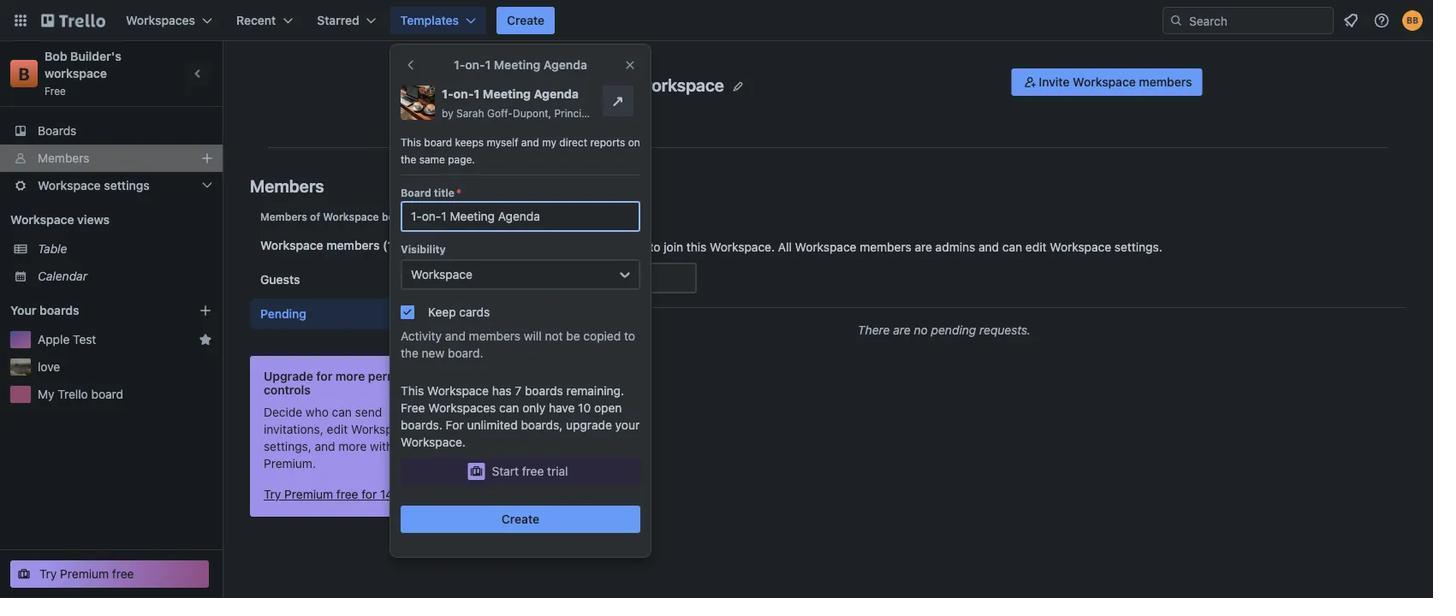 Task type: vqa. For each thing, say whether or not it's contained in the screenshot.
Agenda
yes



Task type: locate. For each thing, give the bounding box(es) containing it.
0 vertical spatial workspace.
[[710, 240, 775, 254]]

be
[[566, 329, 580, 343]]

builder's for bob builder's workspace
[[566, 75, 635, 95]]

workspace up workspace views
[[38, 179, 101, 193]]

are left admins
[[915, 240, 932, 254]]

0 vertical spatial on-
[[465, 58, 485, 72]]

meeting for 1-on-1 meeting agenda by sarah goff-dupont, principal writer @ atlassian
[[483, 87, 531, 101]]

0 horizontal spatial boards
[[39, 304, 79, 318]]

on-
[[465, 58, 485, 72], [454, 87, 474, 101]]

0 vertical spatial bob
[[45, 49, 67, 63]]

workspace
[[1073, 75, 1136, 89], [38, 179, 101, 193], [323, 211, 379, 223], [10, 213, 74, 227], [260, 238, 323, 253], [795, 240, 857, 254], [1050, 240, 1112, 254], [411, 268, 473, 282], [427, 384, 489, 398], [351, 423, 413, 437]]

this inside this workspace has 7 boards remaining. free workspaces can only have 10 open boards. for unlimited boards, upgrade your workspace.
[[401, 384, 424, 398]]

boards down board
[[382, 211, 417, 223]]

0 horizontal spatial free
[[112, 567, 134, 581]]

start free trial
[[492, 465, 568, 479]]

create down start free trial button
[[502, 513, 540, 527]]

edit
[[1026, 240, 1047, 254], [327, 423, 348, 437]]

0 horizontal spatial bob
[[45, 49, 67, 63]]

have down ")"
[[561, 240, 587, 254]]

0 vertical spatial 1-
[[454, 58, 465, 72]]

b left bob builder's workspace free
[[18, 63, 30, 83]]

members down cards
[[469, 329, 521, 343]]

1 horizontal spatial boards
[[382, 211, 417, 223]]

guests link
[[250, 265, 456, 295]]

decide
[[264, 405, 302, 420]]

these
[[483, 240, 517, 254]]

workspace inside this workspace has 7 boards remaining. free workspaces can only have 10 open boards. for unlimited boards, upgrade your workspace.
[[427, 384, 489, 398]]

workspace views
[[10, 213, 110, 227]]

0 horizontal spatial workspaces
[[126, 13, 195, 27]]

1 horizontal spatial are
[[915, 240, 932, 254]]

to
[[650, 240, 661, 254], [624, 329, 635, 343]]

have
[[561, 240, 587, 254], [549, 401, 575, 415]]

0 vertical spatial the
[[401, 153, 416, 165]]

controls
[[264, 383, 311, 397]]

workspace settings
[[38, 179, 150, 193]]

add board image
[[199, 304, 212, 318]]

recent button
[[226, 7, 303, 34]]

1 vertical spatial boards
[[39, 304, 79, 318]]

0 horizontal spatial 1-
[[442, 87, 454, 101]]

has
[[492, 384, 512, 398]]

this up same
[[401, 136, 421, 148]]

1 vertical spatial 1-
[[442, 87, 454, 101]]

members left 'of'
[[260, 211, 307, 223]]

1 vertical spatial workspace.
[[401, 435, 466, 450]]

b inside button
[[487, 76, 506, 112]]

1 horizontal spatial for
[[362, 488, 377, 502]]

2 vertical spatial boards
[[525, 384, 563, 398]]

premium for try premium free for 14 days
[[284, 488, 333, 502]]

1 horizontal spatial try
[[264, 488, 281, 502]]

the down activity at the left of page
[[401, 346, 419, 361]]

1 horizontal spatial workspaces
[[428, 401, 496, 415]]

1 horizontal spatial 1
[[485, 58, 491, 72]]

1 vertical spatial free
[[336, 488, 358, 502]]

workspace inside bob builder's workspace free
[[45, 66, 107, 80]]

primary element
[[0, 0, 1434, 41]]

members
[[1139, 75, 1192, 89], [327, 238, 380, 253], [860, 240, 912, 254], [469, 329, 521, 343]]

free up boards.
[[401, 401, 425, 415]]

board title *
[[401, 187, 461, 199]]

0 vertical spatial boards
[[382, 211, 417, 223]]

1 horizontal spatial builder's
[[566, 75, 635, 95]]

b right the sarah
[[487, 76, 506, 112]]

1 up the sarah
[[474, 87, 480, 101]]

are left no
[[893, 323, 911, 337]]

workspace inside popup button
[[38, 179, 101, 193]]

this
[[687, 240, 707, 254]]

0 horizontal spatial try
[[39, 567, 57, 581]]

and inside upgrade for more permissions controls decide who can send invitations, edit workspace settings, and more with premium.
[[315, 440, 335, 454]]

b button
[[471, 69, 522, 120]]

starred button
[[307, 7, 387, 34]]

1-on-1 meeting agenda link
[[442, 86, 596, 103]]

members inside invite workspace members "button"
[[1139, 75, 1192, 89]]

10
[[578, 401, 591, 415]]

open
[[594, 401, 622, 415]]

1 up 1-on-1 meeting agenda link
[[485, 58, 491, 72]]

love
[[38, 360, 60, 374]]

more left with
[[339, 440, 367, 454]]

1 horizontal spatial workspace
[[639, 75, 724, 95]]

0 notifications image
[[1341, 10, 1362, 31]]

can right admins
[[1003, 240, 1023, 254]]

bob up private
[[531, 75, 562, 95]]

recent
[[236, 13, 276, 27]]

create button
[[497, 7, 555, 34], [401, 506, 641, 534]]

bob builder (bobbuilder40) image
[[1403, 10, 1423, 31]]

the
[[401, 153, 416, 165], [401, 346, 419, 361]]

0 vertical spatial workspaces
[[126, 13, 195, 27]]

create button up 1-on-1 meeting agenda
[[497, 7, 555, 34]]

members up 'of'
[[250, 176, 324, 196]]

boards up only
[[525, 384, 563, 398]]

1 horizontal spatial can
[[499, 401, 519, 415]]

on- for 1-on-1 meeting agenda by sarah goff-dupont, principal writer @ atlassian
[[454, 87, 474, 101]]

create
[[507, 13, 545, 27], [502, 513, 540, 527]]

activity
[[401, 329, 442, 343]]

this workspace has 7 boards remaining. free workspaces can only have 10 open boards. for unlimited boards, upgrade your workspace.
[[401, 384, 640, 450]]

keeps
[[455, 136, 484, 148]]

1 vertical spatial pending
[[260, 307, 307, 321]]

for
[[316, 370, 333, 384], [362, 488, 377, 502]]

on
[[628, 136, 640, 148]]

back to home image
[[41, 7, 105, 34]]

open information menu image
[[1374, 12, 1391, 29]]

title
[[434, 187, 455, 199]]

workspace. inside this workspace has 7 boards remaining. free workspaces can only have 10 open boards. for unlimited boards, upgrade your workspace.
[[401, 435, 466, 450]]

bob builder's workspace link
[[45, 49, 125, 80]]

create inside primary "element"
[[507, 13, 545, 27]]

calendar
[[38, 269, 87, 283]]

0 vertical spatial for
[[316, 370, 333, 384]]

agenda up principal
[[534, 87, 579, 101]]

can right the who
[[332, 405, 352, 420]]

activity and members will not be copied to the new board.
[[401, 329, 635, 361]]

builder's down back to home image
[[70, 49, 121, 63]]

2 the from the top
[[401, 346, 419, 361]]

0 vertical spatial 1
[[485, 58, 491, 72]]

1 horizontal spatial free
[[401, 401, 425, 415]]

members
[[38, 151, 89, 165], [250, 176, 324, 196], [260, 211, 307, 223]]

None text field
[[401, 201, 641, 232]]

unlimited
[[467, 418, 518, 432]]

boards,
[[521, 418, 563, 432]]

and left my at the top of page
[[521, 136, 539, 148]]

1 vertical spatial premium
[[60, 567, 109, 581]]

myself
[[487, 136, 519, 148]]

workspace left 'settings.'
[[1050, 240, 1112, 254]]

workspaces up workspace navigation collapse icon
[[126, 13, 195, 27]]

for right upgrade in the left of the page
[[316, 370, 333, 384]]

0 horizontal spatial free
[[45, 85, 66, 97]]

0 horizontal spatial edit
[[327, 423, 348, 437]]

meeting inside the 1-on-1 meeting agenda by sarah goff-dupont, principal writer @ atlassian
[[483, 87, 531, 101]]

free inside this workspace has 7 boards remaining. free workspaces can only have 10 open boards. for unlimited boards, upgrade your workspace.
[[401, 401, 425, 415]]

can down has
[[499, 401, 519, 415]]

1 vertical spatial edit
[[327, 423, 348, 437]]

2 horizontal spatial free
[[522, 465, 544, 479]]

1 this from the top
[[401, 136, 421, 148]]

2 horizontal spatial boards
[[525, 384, 563, 398]]

0 vertical spatial meeting
[[494, 58, 541, 72]]

0 vertical spatial agenda
[[544, 58, 587, 72]]

1 horizontal spatial free
[[336, 488, 358, 502]]

the left same
[[401, 153, 416, 165]]

1- up by
[[442, 87, 454, 101]]

board down love 'link' on the left of the page
[[91, 388, 123, 402]]

and inside this board keeps myself and my direct reports on the same page.
[[521, 136, 539, 148]]

can inside this workspace has 7 boards remaining. free workspaces can only have 10 open boards. for unlimited boards, upgrade your workspace.
[[499, 401, 519, 415]]

create button down start free trial button
[[401, 506, 641, 534]]

edit down the who
[[327, 423, 348, 437]]

writer
[[599, 107, 629, 119]]

0 vertical spatial to
[[650, 240, 661, 254]]

0 horizontal spatial workspace.
[[401, 435, 466, 450]]

workspaces inside dropdown button
[[126, 13, 195, 27]]

1 vertical spatial workspaces
[[428, 401, 496, 415]]

workspace right all
[[795, 240, 857, 254]]

members down boards
[[38, 151, 89, 165]]

and down the who
[[315, 440, 335, 454]]

try for try premium free
[[39, 567, 57, 581]]

more up send
[[336, 370, 365, 384]]

to right copied
[[624, 329, 635, 343]]

start free trial button
[[401, 458, 641, 486]]

1 vertical spatial try
[[39, 567, 57, 581]]

0 vertical spatial builder's
[[70, 49, 121, 63]]

0 vertical spatial are
[[915, 240, 932, 254]]

builder's inside bob builder's workspace free
[[70, 49, 121, 63]]

2 vertical spatial free
[[112, 567, 134, 581]]

premium.
[[264, 457, 316, 471]]

1 horizontal spatial b
[[487, 76, 506, 112]]

join
[[664, 240, 683, 254]]

my
[[542, 136, 557, 148]]

0 horizontal spatial workspace
[[45, 66, 107, 80]]

1 vertical spatial meeting
[[483, 87, 531, 101]]

create up 1-on-1 meeting agenda
[[507, 13, 545, 27]]

0 vertical spatial try
[[264, 488, 281, 502]]

1 vertical spatial agenda
[[534, 87, 579, 101]]

0 vertical spatial this
[[401, 136, 421, 148]]

boards up apple
[[39, 304, 79, 318]]

0 horizontal spatial are
[[893, 323, 911, 337]]

free right b link
[[45, 85, 66, 97]]

1 vertical spatial on-
[[454, 87, 474, 101]]

0 vertical spatial free
[[45, 85, 66, 97]]

0 horizontal spatial to
[[624, 329, 635, 343]]

bob right b link
[[45, 49, 67, 63]]

search image
[[1170, 14, 1183, 27]]

0 vertical spatial more
[[336, 370, 365, 384]]

1 horizontal spatial premium
[[284, 488, 333, 502]]

1 horizontal spatial board
[[424, 136, 452, 148]]

workspace up with
[[351, 423, 413, 437]]

1 vertical spatial bob
[[531, 75, 562, 95]]

and up board.
[[445, 329, 466, 343]]

1 for 1-on-1 meeting agenda by sarah goff-dupont, principal writer @ atlassian
[[474, 87, 480, 101]]

this down permissions
[[401, 384, 424, 398]]

1 vertical spatial board
[[91, 388, 123, 402]]

agenda inside the 1-on-1 meeting agenda by sarah goff-dupont, principal writer @ atlassian
[[534, 87, 579, 101]]

try
[[264, 488, 281, 502], [39, 567, 57, 581]]

pending down guests
[[260, 307, 307, 321]]

1 vertical spatial 1
[[474, 87, 480, 101]]

try for try premium free for 14 days
[[264, 488, 281, 502]]

agenda up the 1-on-1 meeting agenda by sarah goff-dupont, principal writer @ atlassian
[[544, 58, 587, 72]]

meeting up goff-
[[483, 87, 531, 101]]

my trello board link
[[38, 386, 212, 403]]

1 vertical spatial free
[[401, 401, 425, 415]]

workspace up "atlassian"
[[639, 75, 724, 95]]

1 vertical spatial this
[[401, 384, 424, 398]]

0 vertical spatial create button
[[497, 7, 555, 34]]

workspace up table at the top left of page
[[10, 213, 74, 227]]

free for try premium free for 14 days
[[336, 488, 358, 502]]

templates button
[[390, 7, 486, 34]]

1 the from the top
[[401, 153, 416, 165]]

0 horizontal spatial b
[[18, 63, 30, 83]]

premium
[[284, 488, 333, 502], [60, 567, 109, 581]]

table link
[[38, 241, 212, 258]]

agenda for 1-on-1 meeting agenda
[[544, 58, 587, 72]]

dupont,
[[513, 107, 552, 119]]

meeting
[[494, 58, 541, 72], [483, 87, 531, 101]]

1 inside the 1-on-1 meeting agenda by sarah goff-dupont, principal writer @ atlassian
[[474, 87, 480, 101]]

1 horizontal spatial 1-
[[454, 58, 465, 72]]

for left 14
[[362, 488, 377, 502]]

members down members of workspace boards
[[327, 238, 380, 253]]

on- for 1-on-1 meeting agenda
[[465, 58, 485, 72]]

1 vertical spatial for
[[362, 488, 377, 502]]

workspace right invite
[[1073, 75, 1136, 89]]

free for try premium free
[[112, 567, 134, 581]]

1- left the b button
[[454, 58, 465, 72]]

close popover image
[[623, 58, 637, 72]]

0 horizontal spatial for
[[316, 370, 333, 384]]

boards.
[[401, 418, 443, 432]]

0 horizontal spatial board
[[91, 388, 123, 402]]

workspace down visibility
[[411, 268, 473, 282]]

this inside this board keeps myself and my direct reports on the same page.
[[401, 136, 421, 148]]

your
[[10, 304, 36, 318]]

0 horizontal spatial 1
[[474, 87, 480, 101]]

1 vertical spatial the
[[401, 346, 419, 361]]

there are no pending requests.
[[858, 323, 1031, 337]]

pending up these
[[483, 206, 542, 225]]

1 vertical spatial more
[[339, 440, 367, 454]]

sm image
[[1022, 74, 1039, 91]]

meeting up 1-on-1 meeting agenda link
[[494, 58, 541, 72]]

0 vertical spatial board
[[424, 136, 452, 148]]

have left the 10
[[549, 401, 575, 415]]

workspace for bob builder's workspace free
[[45, 66, 107, 80]]

2 this from the top
[[401, 384, 424, 398]]

1- inside the 1-on-1 meeting agenda by sarah goff-dupont, principal writer @ atlassian
[[442, 87, 454, 101]]

bob inside bob builder's workspace free
[[45, 49, 67, 63]]

test
[[73, 333, 96, 347]]

workspace right 'of'
[[323, 211, 379, 223]]

1-on-1 meeting agenda
[[454, 58, 587, 72]]

1 vertical spatial have
[[549, 401, 575, 415]]

on- inside the 1-on-1 meeting agenda by sarah goff-dupont, principal writer @ atlassian
[[454, 87, 474, 101]]

members down search image on the right of page
[[1139, 75, 1192, 89]]

edit right admins
[[1026, 240, 1047, 254]]

bob for bob builder's workspace free
[[45, 49, 67, 63]]

1 horizontal spatial pending
[[483, 206, 542, 225]]

workspaces up the for
[[428, 401, 496, 415]]

2 vertical spatial members
[[260, 211, 307, 223]]

0 horizontal spatial builder's
[[70, 49, 121, 63]]

free
[[45, 85, 66, 97], [401, 401, 425, 415]]

workspace up the for
[[427, 384, 489, 398]]

0 horizontal spatial can
[[332, 405, 352, 420]]

1 vertical spatial to
[[624, 329, 635, 343]]

boards
[[382, 211, 417, 223], [39, 304, 79, 318], [525, 384, 563, 398]]

starred icon image
[[199, 333, 212, 347]]

workspace. left all
[[710, 240, 775, 254]]

can inside upgrade for more permissions controls decide who can send invitations, edit workspace settings, and more with premium.
[[332, 405, 352, 420]]

board up same
[[424, 136, 452, 148]]

0 horizontal spatial premium
[[60, 567, 109, 581]]

to left join
[[650, 240, 661, 254]]

workspace. down boards.
[[401, 435, 466, 450]]

builder's up writer
[[566, 75, 635, 95]]

1 horizontal spatial edit
[[1026, 240, 1047, 254]]

1 horizontal spatial bob
[[531, 75, 562, 95]]

0 vertical spatial create
[[507, 13, 545, 27]]

0 vertical spatial edit
[[1026, 240, 1047, 254]]

for
[[446, 418, 464, 432]]

workspace right b link
[[45, 66, 107, 80]]

by
[[442, 107, 454, 119]]

1 vertical spatial builder's
[[566, 75, 635, 95]]

0 vertical spatial premium
[[284, 488, 333, 502]]

free
[[522, 465, 544, 479], [336, 488, 358, 502], [112, 567, 134, 581]]

and inside activity and members will not be copied to the new board.
[[445, 329, 466, 343]]

workspace.
[[710, 240, 775, 254], [401, 435, 466, 450]]



Task type: describe. For each thing, give the bounding box(es) containing it.
the inside activity and members will not be copied to the new board.
[[401, 346, 419, 361]]

sarah
[[456, 107, 484, 119]]

days
[[396, 488, 422, 502]]

try premium free for 14 days button
[[264, 486, 422, 504]]

workspace for bob builder's workspace
[[639, 75, 724, 95]]

upgrade
[[566, 418, 612, 432]]

workspace navigation collapse icon image
[[187, 62, 211, 86]]

1 vertical spatial members
[[250, 176, 324, 196]]

not
[[545, 329, 563, 343]]

1 for 1-on-1 meeting agenda
[[485, 58, 491, 72]]

boards inside this workspace has 7 boards remaining. free workspaces can only have 10 open boards. for unlimited boards, upgrade your workspace.
[[525, 384, 563, 398]]

0 horizontal spatial pending
[[260, 307, 307, 321]]

with
[[370, 440, 393, 454]]

Filter by name text field
[[483, 263, 697, 294]]

page.
[[448, 153, 475, 165]]

( 0 )
[[545, 206, 567, 225]]

your boards with 3 items element
[[10, 301, 173, 321]]

calendar link
[[38, 268, 212, 285]]

for inside button
[[362, 488, 377, 502]]

there
[[858, 323, 890, 337]]

board inside this board keeps myself and my direct reports on the same page.
[[424, 136, 452, 148]]

for inside upgrade for more permissions controls decide who can send invitations, edit workspace settings, and more with premium.
[[316, 370, 333, 384]]

free inside bob builder's workspace free
[[45, 85, 66, 97]]

create button inside primary "element"
[[497, 7, 555, 34]]

workspace inside "button"
[[1073, 75, 1136, 89]]

)
[[561, 206, 567, 225]]

boards
[[38, 124, 77, 138]]

the inside this board keeps myself and my direct reports on the same page.
[[401, 153, 416, 165]]

members inside activity and members will not be copied to the new board.
[[469, 329, 521, 343]]

keep cards
[[428, 305, 490, 319]]

b link
[[10, 60, 38, 87]]

requested
[[590, 240, 646, 254]]

Search field
[[1183, 8, 1333, 33]]

try premium free
[[39, 567, 134, 581]]

send
[[355, 405, 382, 420]]

invite workspace members button
[[1012, 69, 1203, 96]]

all
[[778, 240, 792, 254]]

pending link
[[250, 299, 456, 330]]

admins
[[936, 240, 976, 254]]

guests
[[260, 273, 300, 287]]

0 vertical spatial pending
[[483, 206, 542, 225]]

requests.
[[980, 323, 1031, 337]]

apple test link
[[38, 331, 192, 349]]

your
[[615, 418, 640, 432]]

1 horizontal spatial to
[[650, 240, 661, 254]]

upgrade for more permissions controls decide who can send invitations, edit workspace settings, and more with premium.
[[264, 370, 438, 471]]

7
[[515, 384, 522, 398]]

templates
[[401, 13, 459, 27]]

same
[[419, 153, 445, 165]]

try premium free for 14 days
[[264, 488, 422, 502]]

new
[[422, 346, 445, 361]]

trello
[[58, 388, 88, 402]]

reports
[[590, 136, 625, 148]]

workspaces inside this workspace has 7 boards remaining. free workspaces can only have 10 open boards. for unlimited boards, upgrade your workspace.
[[428, 401, 496, 415]]

workspace inside upgrade for more permissions controls decide who can send invitations, edit workspace settings, and more with premium.
[[351, 423, 413, 437]]

this board keeps myself and my direct reports on the same page.
[[401, 136, 640, 165]]

bob builder's workspace free
[[45, 49, 125, 97]]

members left admins
[[860, 240, 912, 254]]

14
[[380, 488, 393, 502]]

starred
[[317, 13, 359, 27]]

@
[[632, 107, 641, 119]]

this for this workspace has 7 boards remaining. free workspaces can only have 10 open boards. for unlimited boards, upgrade your workspace.
[[401, 384, 424, 398]]

workspace up guests
[[260, 238, 323, 253]]

only
[[523, 401, 546, 415]]

atlassian
[[644, 107, 687, 119]]

principal
[[554, 107, 596, 119]]

1- for 1-on-1 meeting agenda
[[454, 58, 465, 72]]

1 vertical spatial create button
[[401, 506, 641, 534]]

invite
[[1039, 75, 1070, 89]]

1 horizontal spatial workspace.
[[710, 240, 775, 254]]

goff-
[[487, 107, 513, 119]]

0 vertical spatial have
[[561, 240, 587, 254]]

1-on-1 meeting agenda by sarah goff-dupont, principal writer @ atlassian
[[442, 87, 687, 119]]

members link
[[0, 145, 223, 172]]

this for this board keeps myself and my direct reports on the same page.
[[401, 136, 421, 148]]

keep
[[428, 305, 456, 319]]

settings,
[[264, 440, 312, 454]]

(
[[545, 206, 551, 225]]

views
[[77, 213, 110, 227]]

0
[[551, 206, 561, 225]]

return to previous screen image
[[404, 58, 418, 72]]

direct
[[559, 136, 588, 148]]

upgrade
[[264, 370, 313, 384]]

apple
[[38, 333, 70, 347]]

*
[[456, 187, 461, 199]]

visibility
[[401, 243, 446, 255]]

1 vertical spatial are
[[893, 323, 911, 337]]

and right admins
[[979, 240, 999, 254]]

premium for try premium free
[[60, 567, 109, 581]]

love link
[[38, 359, 212, 376]]

0 vertical spatial members
[[38, 151, 89, 165]]

1- for 1-on-1 meeting agenda by sarah goff-dupont, principal writer @ atlassian
[[442, 87, 454, 101]]

cards
[[459, 305, 490, 319]]

workspaces button
[[116, 7, 223, 34]]

edit inside upgrade for more permissions controls decide who can send invitations, edit workspace settings, and more with premium.
[[327, 423, 348, 437]]

boards link
[[0, 117, 223, 145]]

workspace settings button
[[0, 172, 223, 200]]

bob for bob builder's workspace
[[531, 75, 562, 95]]

agenda for 1-on-1 meeting agenda by sarah goff-dupont, principal writer @ atlassian
[[534, 87, 579, 101]]

private
[[548, 99, 581, 111]]

permissions
[[368, 370, 438, 384]]

pending
[[931, 323, 976, 337]]

settings.
[[1115, 240, 1163, 254]]

b for the b button
[[487, 76, 506, 112]]

to inside activity and members will not be copied to the new board.
[[624, 329, 635, 343]]

your boards
[[10, 304, 79, 318]]

copied
[[584, 329, 621, 343]]

1 vertical spatial create
[[502, 513, 540, 527]]

b for b link
[[18, 63, 30, 83]]

0 vertical spatial free
[[522, 465, 544, 479]]

workspace members
[[260, 238, 380, 253]]

these people have requested to join this workspace. all workspace members are admins and can edit workspace settings.
[[483, 240, 1163, 254]]

2 horizontal spatial can
[[1003, 240, 1023, 254]]

builder's for bob builder's workspace free
[[70, 49, 121, 63]]

board.
[[448, 346, 483, 361]]

remaining.
[[566, 384, 624, 398]]

meeting for 1-on-1 meeting agenda
[[494, 58, 541, 72]]

settings
[[104, 179, 150, 193]]

have inside this workspace has 7 boards remaining. free workspaces can only have 10 open boards. for unlimited boards, upgrade your workspace.
[[549, 401, 575, 415]]

my trello board
[[38, 388, 123, 402]]



